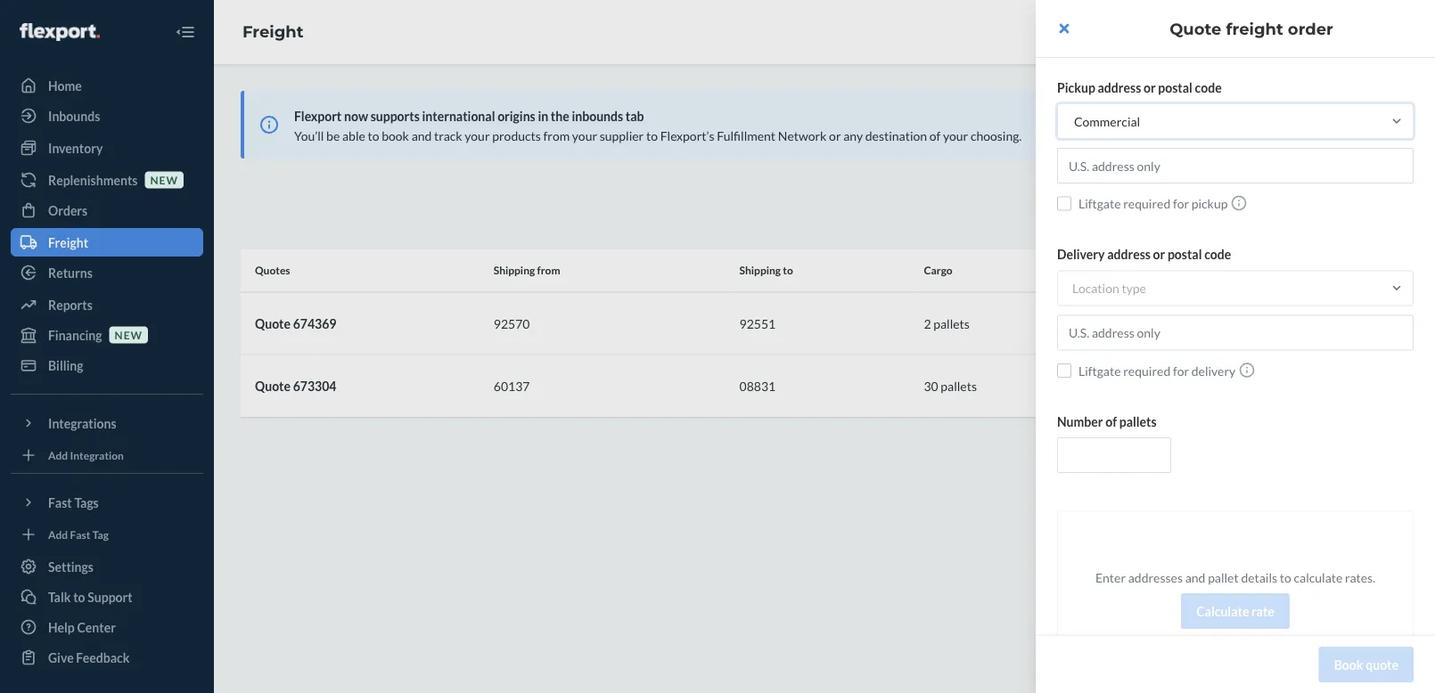 Task type: describe. For each thing, give the bounding box(es) containing it.
delivery
[[1058, 247, 1105, 262]]

center
[[1410, 314, 1426, 351]]

freight
[[1227, 19, 1284, 38]]

postal for location type
[[1168, 247, 1203, 262]]

and
[[1186, 570, 1206, 585]]

quote freight order
[[1170, 19, 1334, 38]]

number of pallets
[[1058, 414, 1157, 429]]

order
[[1288, 19, 1334, 38]]

location type
[[1073, 281, 1147, 296]]

U.S. address only text field
[[1058, 148, 1414, 184]]

quote
[[1170, 19, 1222, 38]]

delivery
[[1192, 363, 1236, 379]]

or for location type
[[1154, 247, 1166, 262]]

calculate
[[1294, 570, 1343, 585]]

pallets
[[1120, 414, 1157, 429]]

liftgate required for pickup
[[1079, 196, 1228, 211]]

rates.
[[1346, 570, 1376, 585]]

pallet
[[1208, 570, 1239, 585]]

address for pickup
[[1098, 80, 1142, 95]]

help center
[[1410, 314, 1426, 379]]

liftgate for liftgate required for delivery
[[1079, 363, 1121, 379]]

for for pickup
[[1173, 196, 1190, 211]]

pickup
[[1058, 80, 1096, 95]]

or for commercial
[[1144, 80, 1156, 95]]

U.S. address only text field
[[1058, 315, 1414, 351]]

required for delivery
[[1124, 363, 1171, 379]]

commercial
[[1075, 114, 1141, 129]]

calculate rate button
[[1182, 594, 1290, 630]]



Task type: vqa. For each thing, say whether or not it's contained in the screenshot.
Add Integration link
no



Task type: locate. For each thing, give the bounding box(es) containing it.
1 vertical spatial required
[[1124, 363, 1171, 379]]

location
[[1073, 281, 1120, 296]]

0 vertical spatial address
[[1098, 80, 1142, 95]]

liftgate required for delivery
[[1079, 363, 1236, 379]]

1 vertical spatial code
[[1205, 247, 1232, 262]]

postal
[[1159, 80, 1193, 95], [1168, 247, 1203, 262]]

pickup address or postal code
[[1058, 80, 1222, 95]]

address for delivery
[[1108, 247, 1151, 262]]

1 vertical spatial postal
[[1168, 247, 1203, 262]]

address up commercial
[[1098, 80, 1142, 95]]

for left delivery
[[1173, 363, 1190, 379]]

required up delivery address or postal code
[[1124, 196, 1171, 211]]

0 vertical spatial required
[[1124, 196, 1171, 211]]

addresses
[[1129, 570, 1183, 585]]

1 vertical spatial liftgate
[[1079, 363, 1121, 379]]

code down pickup
[[1205, 247, 1232, 262]]

address
[[1098, 80, 1142, 95], [1108, 247, 1151, 262]]

or down liftgate required for pickup
[[1154, 247, 1166, 262]]

help
[[1410, 354, 1426, 379]]

1 vertical spatial address
[[1108, 247, 1151, 262]]

calculate rate
[[1197, 604, 1275, 619]]

1 vertical spatial or
[[1154, 247, 1166, 262]]

2 required from the top
[[1124, 363, 1171, 379]]

1 required from the top
[[1124, 196, 1171, 211]]

help center button
[[1401, 301, 1436, 393]]

or right "pickup"
[[1144, 80, 1156, 95]]

enter addresses and pallet details to calculate rates.
[[1096, 570, 1376, 585]]

liftgate up delivery
[[1079, 196, 1121, 211]]

required
[[1124, 196, 1171, 211], [1124, 363, 1171, 379]]

0 vertical spatial or
[[1144, 80, 1156, 95]]

book quote button
[[1320, 647, 1414, 683]]

liftgate
[[1079, 196, 1121, 211], [1079, 363, 1121, 379]]

code for pickup address or postal code
[[1195, 80, 1222, 95]]

or
[[1144, 80, 1156, 95], [1154, 247, 1166, 262]]

None number field
[[1058, 438, 1172, 474]]

to
[[1280, 570, 1292, 585]]

1 for from the top
[[1173, 196, 1190, 211]]

postal down pickup
[[1168, 247, 1203, 262]]

for for delivery
[[1173, 363, 1190, 379]]

required for pickup
[[1124, 196, 1171, 211]]

0 vertical spatial code
[[1195, 80, 1222, 95]]

pickup
[[1192, 196, 1228, 211]]

for
[[1173, 196, 1190, 211], [1173, 363, 1190, 379]]

postal for commercial
[[1159, 80, 1193, 95]]

liftgate up 'number of pallets'
[[1079, 363, 1121, 379]]

rate
[[1252, 604, 1275, 619]]

type
[[1122, 281, 1147, 296]]

2 liftgate from the top
[[1079, 363, 1121, 379]]

code down quote
[[1195, 80, 1222, 95]]

required up pallets
[[1124, 363, 1171, 379]]

0 vertical spatial liftgate
[[1079, 196, 1121, 211]]

address up type
[[1108, 247, 1151, 262]]

2 for from the top
[[1173, 363, 1190, 379]]

code for delivery address or postal code
[[1205, 247, 1232, 262]]

number
[[1058, 414, 1104, 429]]

book quote
[[1335, 658, 1399, 673]]

0 vertical spatial for
[[1173, 196, 1190, 211]]

postal down quote
[[1159, 80, 1193, 95]]

book
[[1335, 658, 1364, 673]]

liftgate for liftgate required for pickup
[[1079, 196, 1121, 211]]

None checkbox
[[1058, 196, 1072, 211]]

code
[[1195, 80, 1222, 95], [1205, 247, 1232, 262]]

1 vertical spatial for
[[1173, 363, 1190, 379]]

enter
[[1096, 570, 1126, 585]]

of
[[1106, 414, 1117, 429]]

None checkbox
[[1058, 364, 1072, 378]]

details
[[1242, 570, 1278, 585]]

quote
[[1366, 658, 1399, 673]]

calculate
[[1197, 604, 1250, 619]]

0 vertical spatial postal
[[1159, 80, 1193, 95]]

close image
[[1060, 21, 1070, 36]]

for left pickup
[[1173, 196, 1190, 211]]

delivery address or postal code
[[1058, 247, 1232, 262]]

1 liftgate from the top
[[1079, 196, 1121, 211]]



